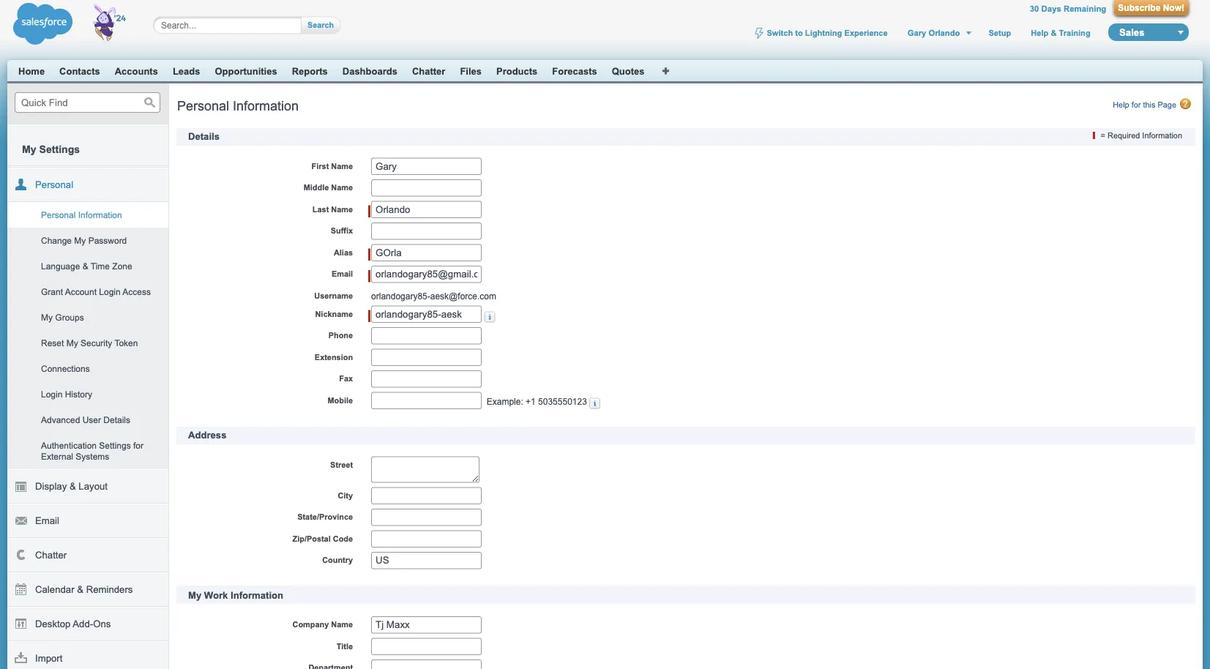 Task type: describe. For each thing, give the bounding box(es) containing it.
my for my settings
[[22, 143, 36, 155]]

calendar
[[35, 584, 74, 595]]

my groups
[[41, 312, 84, 322]]

30
[[1030, 4, 1039, 13]]

middle name
[[304, 183, 353, 192]]

calendar & reminders link
[[7, 573, 168, 607]]

state/province
[[297, 513, 353, 522]]

my for my groups
[[41, 312, 53, 322]]

Last Name text field
[[371, 201, 482, 218]]

display
[[35, 481, 67, 492]]

training
[[1059, 28, 1091, 37]]

dashboards
[[343, 66, 398, 77]]

files
[[460, 66, 482, 77]]

help & training
[[1031, 28, 1091, 37]]

grant
[[41, 287, 63, 297]]

personal information link
[[7, 202, 168, 228]]

zip/postal code
[[293, 534, 353, 543]]

switch to lightning experience link
[[753, 28, 890, 39]]

dashboards link
[[343, 66, 398, 77]]

access
[[123, 287, 151, 297]]

forecasts
[[552, 66, 597, 77]]

settings for my
[[39, 143, 80, 155]]

zip/postal
[[293, 534, 331, 543]]

last name
[[313, 205, 353, 214]]

Department text field
[[371, 660, 482, 669]]

gary
[[908, 28, 927, 37]]

leads link
[[173, 66, 200, 77]]

username element
[[371, 291, 497, 301]]

name for last name
[[331, 205, 353, 214]]

example:
[[487, 397, 523, 407]]

first name
[[312, 161, 353, 171]]

login history
[[41, 389, 92, 399]]

extension
[[315, 353, 353, 362]]

First Name text field
[[371, 158, 482, 175]]

grant account login access link
[[7, 279, 168, 305]]

Middle Name text field
[[371, 179, 482, 197]]

connections
[[41, 364, 90, 373]]

Title text field
[[371, 638, 482, 655]]

authentication settings for external systems
[[41, 440, 144, 461]]

reports link
[[292, 66, 328, 77]]

Fax text field
[[371, 371, 482, 388]]

reset my security token link
[[7, 330, 168, 356]]

my right change
[[74, 235, 86, 245]]

add-
[[73, 619, 93, 630]]

1 horizontal spatial login
[[99, 287, 121, 297]]

opportunities
[[215, 66, 277, 77]]

5035550123
[[538, 397, 587, 407]]

+1
[[526, 397, 536, 407]]

my for my work information
[[188, 590, 202, 601]]

language & time zone link
[[7, 253, 168, 279]]

reset
[[41, 338, 64, 348]]

my settings
[[22, 143, 80, 155]]

for inside authentication settings for external systems
[[133, 440, 144, 450]]

Suffix text field
[[371, 223, 482, 240]]

all tabs image
[[662, 66, 671, 74]]

desktop add-ons link
[[7, 607, 168, 642]]

contacts link
[[59, 66, 100, 77]]

information right work
[[231, 590, 283, 601]]

information down opportunities link
[[233, 98, 299, 113]]

personal information inside personal information link
[[41, 210, 122, 220]]

0 vertical spatial personal
[[177, 98, 229, 113]]

title
[[337, 642, 353, 651]]

Nickname text field
[[371, 306, 482, 323]]

1 vertical spatial details
[[103, 415, 130, 425]]

change my password
[[41, 235, 127, 245]]

information up password
[[78, 210, 122, 220]]

information down "page"
[[1143, 131, 1183, 140]]

products link
[[497, 66, 538, 77]]

salesforce.com image
[[10, 0, 138, 48]]

quotes link
[[612, 66, 645, 77]]

my right reset
[[66, 338, 78, 348]]

alias
[[334, 248, 353, 257]]

1 horizontal spatial details
[[188, 131, 220, 142]]

password
[[88, 235, 127, 245]]

30 days remaining
[[1030, 4, 1107, 13]]

1 horizontal spatial chatter link
[[412, 66, 446, 77]]

token
[[115, 338, 138, 348]]

0 horizontal spatial email
[[35, 516, 59, 527]]

1 horizontal spatial email
[[332, 269, 353, 279]]

city
[[338, 491, 353, 500]]

lightning
[[805, 28, 842, 37]]

authentication settings for external systems link
[[7, 433, 168, 469]]

this
[[1143, 100, 1156, 109]]

suffix
[[331, 226, 353, 235]]

1 horizontal spatial personal information
[[177, 98, 299, 113]]

mobile
[[328, 396, 353, 405]]

company
[[293, 620, 329, 629]]

time
[[91, 261, 110, 271]]

orlando
[[929, 28, 960, 37]]

Zip/Postal Code text field
[[371, 531, 482, 548]]

accounts
[[115, 66, 158, 77]]

1 horizontal spatial for
[[1132, 100, 1141, 109]]

1 horizontal spatial chatter
[[412, 66, 446, 77]]

help for this page link
[[1113, 98, 1192, 110]]

account
[[65, 287, 97, 297]]

= required information
[[1099, 131, 1183, 140]]

user
[[83, 415, 101, 425]]

leads
[[173, 66, 200, 77]]

gary orlando
[[908, 28, 960, 37]]

reminders
[[86, 584, 133, 595]]



Task type: locate. For each thing, give the bounding box(es) containing it.
advanced
[[41, 415, 80, 425]]

details
[[188, 131, 220, 142], [103, 415, 130, 425]]

email down alias
[[332, 269, 353, 279]]

nickname
[[315, 309, 353, 319]]

display & layout link
[[7, 469, 168, 504]]

for left this
[[1132, 100, 1141, 109]]

1 vertical spatial for
[[133, 440, 144, 450]]

personal information down opportunities
[[177, 98, 299, 113]]

1 name from the top
[[331, 161, 353, 171]]

authentication
[[41, 440, 97, 450]]

& left layout
[[70, 481, 76, 492]]

email down display
[[35, 516, 59, 527]]

last
[[313, 205, 329, 214]]

ons
[[93, 619, 111, 630]]

files link
[[460, 66, 482, 77]]

None button
[[1114, 0, 1189, 15], [302, 16, 334, 34], [1114, 0, 1189, 15], [302, 16, 334, 34]]

change
[[41, 235, 72, 245]]

help down 30
[[1031, 28, 1049, 37]]

settings
[[39, 143, 80, 155], [99, 440, 131, 450]]

contacts
[[59, 66, 100, 77]]

reset my security token
[[41, 338, 138, 348]]

help & training link
[[1030, 28, 1092, 37]]

1 vertical spatial login
[[41, 389, 62, 399]]

Street text field
[[371, 457, 480, 483]]

=
[[1101, 131, 1106, 140]]

name right last
[[331, 205, 353, 214]]

0 vertical spatial help
[[1031, 28, 1049, 37]]

chatter left files
[[412, 66, 446, 77]]

2 vertical spatial personal
[[41, 210, 76, 220]]

help for help for this page
[[1113, 100, 1130, 109]]

0 vertical spatial personal information
[[177, 98, 299, 113]]

0 horizontal spatial for
[[133, 440, 144, 450]]

connections link
[[7, 356, 168, 382]]

0 vertical spatial login
[[99, 287, 121, 297]]

phone
[[329, 331, 353, 340]]

0 vertical spatial email
[[332, 269, 353, 279]]

& for training
[[1051, 28, 1057, 37]]

home
[[18, 66, 45, 77]]

chatter up the calendar
[[35, 550, 67, 561]]

& for layout
[[70, 481, 76, 492]]

remaining
[[1064, 4, 1107, 13]]

Country text field
[[371, 552, 482, 569]]

orlandogary85-
[[371, 291, 430, 301]]

calendar & reminders
[[35, 584, 133, 595]]

display & layout
[[35, 481, 108, 492]]

& left training
[[1051, 28, 1057, 37]]

security
[[81, 338, 112, 348]]

0 vertical spatial for
[[1132, 100, 1141, 109]]

1 vertical spatial email
[[35, 516, 59, 527]]

my
[[22, 143, 36, 155], [74, 235, 86, 245], [41, 312, 53, 322], [66, 338, 78, 348], [188, 590, 202, 601]]

chatter link
[[412, 66, 446, 77], [7, 538, 168, 573]]

fax
[[339, 374, 353, 383]]

information
[[233, 98, 299, 113], [1143, 131, 1183, 140], [78, 210, 122, 220], [231, 590, 283, 601]]

history
[[65, 389, 92, 399]]

0 horizontal spatial settings
[[39, 143, 80, 155]]

personal up change
[[41, 210, 76, 220]]

3 name from the top
[[331, 205, 353, 214]]

0 horizontal spatial details
[[103, 415, 130, 425]]

for
[[1132, 100, 1141, 109], [133, 440, 144, 450]]

30 days remaining link
[[1030, 4, 1107, 13]]

1 vertical spatial personal
[[35, 179, 73, 190]]

import link
[[7, 642, 168, 669]]

& inside calendar & reminders link
[[77, 584, 83, 595]]

change my password link
[[7, 228, 168, 253]]

1 vertical spatial personal information
[[41, 210, 122, 220]]

1 vertical spatial help
[[1113, 100, 1130, 109]]

City text field
[[371, 487, 482, 505]]

help for help & training
[[1031, 28, 1049, 37]]

layout
[[79, 481, 108, 492]]

name for middle name
[[331, 183, 353, 192]]

quotes
[[612, 66, 645, 77]]

2 name from the top
[[331, 183, 353, 192]]

help for this page
[[1113, 100, 1177, 109]]

Alias text field
[[371, 244, 482, 261]]

import
[[35, 653, 63, 664]]

products
[[497, 66, 538, 77]]

1 vertical spatial settings
[[99, 440, 131, 450]]

settings for authentication
[[99, 440, 131, 450]]

language & time zone
[[41, 261, 132, 271]]

0 vertical spatial chatter
[[412, 66, 446, 77]]

chatter link left files
[[412, 66, 446, 77]]

1 vertical spatial chatter
[[35, 550, 67, 561]]

setup
[[989, 28, 1012, 37]]

settings inside authentication settings for external systems
[[99, 440, 131, 450]]

chatter
[[412, 66, 446, 77], [35, 550, 67, 561]]

my groups link
[[7, 305, 168, 330]]

zone
[[112, 261, 132, 271]]

& inside language & time zone link
[[83, 261, 88, 271]]

code
[[333, 534, 353, 543]]

&
[[1051, 28, 1057, 37], [83, 261, 88, 271], [70, 481, 76, 492], [77, 584, 83, 595]]

Company Name text field
[[371, 617, 482, 634]]

grant account login access
[[41, 287, 151, 297]]

settings up systems
[[99, 440, 131, 450]]

street
[[330, 460, 353, 469]]

settings up personal link
[[39, 143, 80, 155]]

Search... text field
[[161, 19, 287, 31]]

& inside display & layout link
[[70, 481, 76, 492]]

external
[[41, 451, 73, 461]]

accounts link
[[115, 66, 158, 77]]

desktop
[[35, 619, 71, 630]]

reports
[[292, 66, 328, 77]]

desktop add-ons
[[35, 619, 111, 630]]

login left access
[[99, 287, 121, 297]]

1 horizontal spatial settings
[[99, 440, 131, 450]]

& for reminders
[[77, 584, 83, 595]]

Example: +1 5035550123 text field
[[371, 392, 482, 409]]

name up last name
[[331, 183, 353, 192]]

0 horizontal spatial help
[[1031, 28, 1049, 37]]

days
[[1042, 4, 1062, 13]]

language
[[41, 261, 80, 271]]

personal information up change my password
[[41, 210, 122, 220]]

chatter link up calendar & reminders
[[7, 538, 168, 573]]

my work information
[[188, 590, 283, 601]]

personal information
[[177, 98, 299, 113], [41, 210, 122, 220]]

groups
[[55, 312, 84, 322]]

Quick Find text field
[[15, 92, 160, 113]]

username
[[314, 291, 353, 300]]

4 name from the top
[[331, 620, 353, 629]]

0 horizontal spatial chatter
[[35, 550, 67, 561]]

personal down leads
[[177, 98, 229, 113]]

Extension text field
[[371, 349, 482, 366]]

aesk@force.com
[[430, 291, 497, 301]]

details right the "user"
[[103, 415, 130, 425]]

0 vertical spatial chatter link
[[412, 66, 446, 77]]

for down advanced user details link
[[133, 440, 144, 450]]

0 horizontal spatial personal information
[[41, 210, 122, 220]]

country
[[322, 556, 353, 565]]

details down leads
[[188, 131, 220, 142]]

personal link
[[7, 168, 168, 202]]

State/Province text field
[[371, 509, 482, 526]]

email link
[[7, 504, 168, 538]]

my up personal link
[[22, 143, 36, 155]]

0 vertical spatial settings
[[39, 143, 80, 155]]

name for company name
[[331, 620, 353, 629]]

& left time
[[83, 261, 88, 271]]

sales
[[1120, 27, 1145, 38]]

& for time
[[83, 261, 88, 271]]

login history link
[[7, 382, 168, 407]]

my left 'groups' on the left
[[41, 312, 53, 322]]

login left history
[[41, 389, 62, 399]]

company name
[[293, 620, 353, 629]]

personal down my settings
[[35, 179, 73, 190]]

name up title
[[331, 620, 353, 629]]

Email text field
[[371, 266, 482, 283]]

chatter inside chatter link
[[35, 550, 67, 561]]

advanced user details
[[41, 415, 130, 425]]

first
[[312, 161, 329, 171]]

0 horizontal spatial chatter link
[[7, 538, 168, 573]]

0 vertical spatial details
[[188, 131, 220, 142]]

to
[[796, 28, 803, 37]]

& right the calendar
[[77, 584, 83, 595]]

opportunities link
[[215, 66, 277, 77]]

help left this
[[1113, 100, 1130, 109]]

0 horizontal spatial login
[[41, 389, 62, 399]]

my left work
[[188, 590, 202, 601]]

1 vertical spatial chatter link
[[7, 538, 168, 573]]

page
[[1158, 100, 1177, 109]]

setup link
[[987, 28, 1013, 37]]

1 horizontal spatial help
[[1113, 100, 1130, 109]]

email
[[332, 269, 353, 279], [35, 516, 59, 527]]

name for first name
[[331, 161, 353, 171]]

name right first
[[331, 161, 353, 171]]

Phone text field
[[371, 327, 482, 345]]



Task type: vqa. For each thing, say whether or not it's contained in the screenshot.
Forecasts
yes



